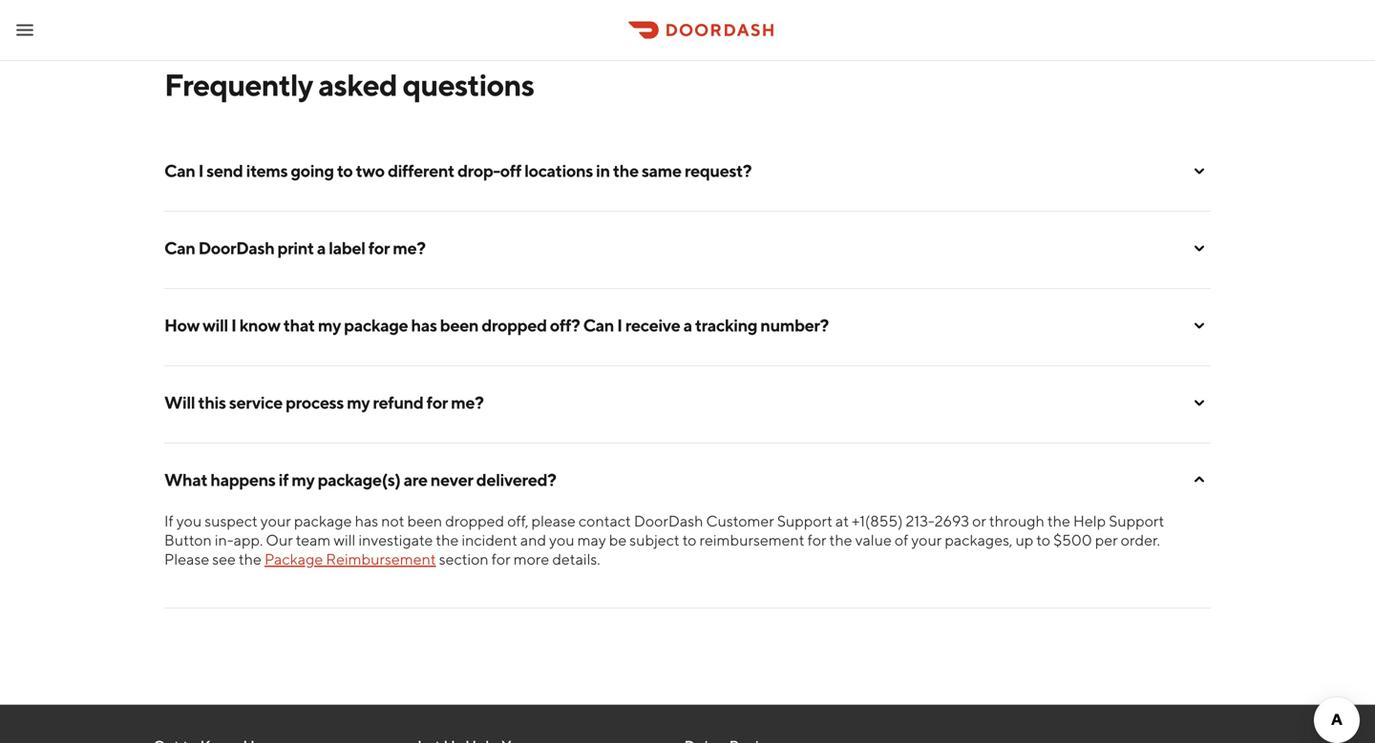 Task type: vqa. For each thing, say whether or not it's contained in the screenshot.
service in the left of the page
yes



Task type: describe. For each thing, give the bounding box(es) containing it.
0 vertical spatial will
[[203, 315, 228, 336]]

0 vertical spatial dropped
[[482, 315, 547, 336]]

0 vertical spatial package
[[344, 315, 408, 336]]

receive
[[625, 315, 680, 336]]

$500
[[1053, 531, 1092, 550]]

has inside if you suspect your package has not been dropped off, please contact doordash customer support at +1(855) 213-2693 or through the help support button in-app. our team will investigate the incident and you may be subject to reimbursement for the value of your packages, up to $500 per order. please see the
[[355, 512, 378, 531]]

request?
[[685, 160, 752, 181]]

0 vertical spatial has
[[411, 315, 437, 336]]

the down app.
[[239, 551, 262, 569]]

suspect
[[205, 512, 258, 531]]

1 vertical spatial you
[[549, 531, 575, 550]]

can doordash print a label for me?
[[164, 238, 426, 258]]

up
[[1016, 531, 1034, 550]]

app.
[[234, 531, 263, 550]]

0 vertical spatial my
[[318, 315, 341, 336]]

frequently
[[164, 67, 313, 103]]

and
[[520, 531, 546, 550]]

if
[[278, 470, 289, 490]]

asked
[[318, 67, 397, 103]]

0 horizontal spatial a
[[317, 238, 326, 258]]

the right in
[[613, 160, 639, 181]]

section
[[439, 551, 489, 569]]

this
[[198, 393, 226, 413]]

reimbursement
[[326, 551, 436, 569]]

2 horizontal spatial i
[[617, 315, 622, 336]]

can for can doordash print a label for me?
[[164, 238, 195, 258]]

can for can i send items going to two different drop-off locations in the same request?
[[164, 160, 195, 181]]

not
[[381, 512, 404, 531]]

our
[[266, 531, 293, 550]]

that
[[283, 315, 315, 336]]

0 horizontal spatial me?
[[393, 238, 426, 258]]

1 vertical spatial your
[[911, 531, 942, 550]]

0 vertical spatial you
[[176, 512, 202, 531]]

label
[[329, 238, 365, 258]]

for right refund
[[427, 393, 448, 413]]

0 horizontal spatial my
[[292, 470, 315, 490]]

will
[[164, 393, 195, 413]]

happens
[[210, 470, 275, 490]]

may
[[577, 531, 606, 550]]

delivered?
[[476, 470, 556, 490]]

what
[[164, 470, 207, 490]]

button
[[164, 531, 212, 550]]

incident
[[462, 531, 517, 550]]

package(s)
[[318, 470, 401, 490]]

refund
[[373, 393, 424, 413]]

in
[[596, 160, 610, 181]]

items
[[246, 160, 288, 181]]

team
[[296, 531, 331, 550]]

off,
[[507, 512, 529, 531]]

0 vertical spatial doordash
[[198, 238, 274, 258]]

0 vertical spatial been
[[440, 315, 478, 336]]

know
[[239, 315, 280, 336]]

print
[[277, 238, 314, 258]]

subject
[[630, 531, 680, 550]]

package
[[264, 551, 323, 569]]

package inside if you suspect your package has not been dropped off, please contact doordash customer support at +1(855) 213-2693 or through the help support button in-app. our team will investigate the incident and you may be subject to reimbursement for the value of your packages, up to $500 per order. please see the
[[294, 512, 352, 531]]

per
[[1095, 531, 1118, 550]]

1 support from the left
[[777, 512, 833, 531]]



Task type: locate. For each thing, give the bounding box(es) containing it.
can up how
[[164, 238, 195, 258]]

the
[[613, 160, 639, 181], [1048, 512, 1070, 531], [436, 531, 459, 550], [829, 531, 852, 550], [239, 551, 262, 569]]

package up team
[[294, 512, 352, 531]]

been
[[440, 315, 478, 336], [407, 512, 442, 531]]

you
[[176, 512, 202, 531], [549, 531, 575, 550]]

i left receive
[[617, 315, 622, 336]]

off
[[500, 160, 521, 181]]

off?
[[550, 315, 580, 336]]

my right the that
[[318, 315, 341, 336]]

same
[[642, 160, 682, 181]]

in-
[[215, 531, 234, 550]]

will
[[203, 315, 228, 336], [334, 531, 356, 550]]

you down please
[[549, 531, 575, 550]]

can right off?
[[583, 315, 614, 336]]

+1(855)
[[852, 512, 903, 531]]

frequently asked questions
[[164, 67, 534, 103]]

package right the that
[[344, 315, 408, 336]]

1 vertical spatial dropped
[[445, 512, 504, 531]]

1 horizontal spatial support
[[1109, 512, 1164, 531]]

2 vertical spatial my
[[292, 470, 315, 490]]

are
[[404, 470, 427, 490]]

please
[[532, 512, 576, 531]]

1 vertical spatial my
[[347, 393, 370, 413]]

package
[[344, 315, 408, 336], [294, 512, 352, 531]]

1 vertical spatial me?
[[451, 393, 484, 413]]

for inside if you suspect your package has not been dropped off, please contact doordash customer support at +1(855) 213-2693 or through the help support button in-app. our team will investigate the incident and you may be subject to reimbursement for the value of your packages, up to $500 per order. please see the
[[808, 531, 827, 550]]

can left send
[[164, 160, 195, 181]]

1 horizontal spatial has
[[411, 315, 437, 336]]

1 horizontal spatial i
[[231, 315, 236, 336]]

2 horizontal spatial my
[[347, 393, 370, 413]]

to
[[337, 160, 353, 181], [683, 531, 697, 550], [1037, 531, 1051, 550]]

your down "213-"
[[911, 531, 942, 550]]

a
[[317, 238, 326, 258], [683, 315, 692, 336]]

help
[[1073, 512, 1106, 531]]

0 horizontal spatial to
[[337, 160, 353, 181]]

going
[[291, 160, 334, 181]]

i
[[198, 160, 203, 181], [231, 315, 236, 336], [617, 315, 622, 336]]

to left two
[[337, 160, 353, 181]]

order.
[[1121, 531, 1160, 550]]

1 horizontal spatial a
[[683, 315, 692, 336]]

questions
[[403, 67, 534, 103]]

1 horizontal spatial doordash
[[634, 512, 703, 531]]

service
[[229, 393, 283, 413]]

number?
[[760, 315, 829, 336]]

0 horizontal spatial doordash
[[198, 238, 274, 258]]

me? right refund
[[451, 393, 484, 413]]

0 horizontal spatial will
[[203, 315, 228, 336]]

to right subject
[[683, 531, 697, 550]]

for left value
[[808, 531, 827, 550]]

me? right label
[[393, 238, 426, 258]]

please
[[164, 551, 209, 569]]

1 vertical spatial a
[[683, 315, 692, 336]]

the up '$500'
[[1048, 512, 1070, 531]]

for down incident
[[492, 551, 511, 569]]

doordash
[[198, 238, 274, 258], [634, 512, 703, 531]]

support up order. on the right of page
[[1109, 512, 1164, 531]]

dropped inside if you suspect your package has not been dropped off, please contact doordash customer support at +1(855) 213-2693 or through the help support button in-app. our team will investigate the incident and you may be subject to reimbursement for the value of your packages, up to $500 per order. please see the
[[445, 512, 504, 531]]

1 vertical spatial will
[[334, 531, 356, 550]]

see
[[212, 551, 236, 569]]

a right receive
[[683, 315, 692, 336]]

the up package reimbursement section for more details.
[[436, 531, 459, 550]]

reimbursement
[[700, 531, 805, 550]]

0 vertical spatial a
[[317, 238, 326, 258]]

0 vertical spatial can
[[164, 160, 195, 181]]

can i send items going to two different drop-off locations in the same request?
[[164, 160, 752, 181]]

locations
[[524, 160, 593, 181]]

open menu image
[[13, 19, 36, 42]]

1 horizontal spatial me?
[[451, 393, 484, 413]]

1 horizontal spatial my
[[318, 315, 341, 336]]

will this service process my refund for me?
[[164, 393, 484, 413]]

at
[[836, 512, 849, 531]]

customer
[[706, 512, 774, 531]]

0 vertical spatial your
[[261, 512, 291, 531]]

process
[[286, 393, 344, 413]]

different
[[388, 160, 454, 181]]

drop-
[[457, 160, 500, 181]]

1 vertical spatial package
[[294, 512, 352, 531]]

doordash up subject
[[634, 512, 703, 531]]

dropped up incident
[[445, 512, 504, 531]]

2 support from the left
[[1109, 512, 1164, 531]]

value
[[855, 531, 892, 550]]

package reimbursement link
[[264, 551, 436, 569]]

packages,
[[945, 531, 1013, 550]]

1 vertical spatial can
[[164, 238, 195, 258]]

through
[[989, 512, 1045, 531]]

the down at
[[829, 531, 852, 550]]

1 vertical spatial been
[[407, 512, 442, 531]]

your
[[261, 512, 291, 531], [911, 531, 942, 550]]

i left send
[[198, 160, 203, 181]]

has up refund
[[411, 315, 437, 336]]

my
[[318, 315, 341, 336], [347, 393, 370, 413], [292, 470, 315, 490]]

package reimbursement section for more details.
[[264, 551, 600, 569]]

to right up
[[1037, 531, 1051, 550]]

0 horizontal spatial has
[[355, 512, 378, 531]]

be
[[609, 531, 627, 550]]

how will i know that my package has been dropped off? can i receive a tracking number?
[[164, 315, 829, 336]]

if you suspect your package has not been dropped off, please contact doordash customer support at +1(855) 213-2693 or through the help support button in-app. our team will investigate the incident and you may be subject to reimbursement for the value of your packages, up to $500 per order. please see the
[[164, 512, 1164, 569]]

of
[[895, 531, 908, 550]]

send
[[206, 160, 243, 181]]

two
[[356, 160, 385, 181]]

investigate
[[359, 531, 433, 550]]

support left at
[[777, 512, 833, 531]]

my right if
[[292, 470, 315, 490]]

i left know
[[231, 315, 236, 336]]

has
[[411, 315, 437, 336], [355, 512, 378, 531]]

will inside if you suspect your package has not been dropped off, please contact doordash customer support at +1(855) 213-2693 or through the help support button in-app. our team will investigate the incident and you may be subject to reimbursement for the value of your packages, up to $500 per order. please see the
[[334, 531, 356, 550]]

0 horizontal spatial your
[[261, 512, 291, 531]]

my left refund
[[347, 393, 370, 413]]

if
[[164, 512, 174, 531]]

2 horizontal spatial to
[[1037, 531, 1051, 550]]

for
[[368, 238, 390, 258], [427, 393, 448, 413], [808, 531, 827, 550], [492, 551, 511, 569]]

how
[[164, 315, 200, 336]]

you up the button
[[176, 512, 202, 531]]

what happens if my package(s) are never delivered?
[[164, 470, 556, 490]]

1 horizontal spatial you
[[549, 531, 575, 550]]

0 horizontal spatial support
[[777, 512, 833, 531]]

doordash left print
[[198, 238, 274, 258]]

a right print
[[317, 238, 326, 258]]

will up package reimbursement 'link'
[[334, 531, 356, 550]]

1 vertical spatial has
[[355, 512, 378, 531]]

details.
[[552, 551, 600, 569]]

will right how
[[203, 315, 228, 336]]

0 vertical spatial me?
[[393, 238, 426, 258]]

been inside if you suspect your package has not been dropped off, please contact doordash customer support at +1(855) 213-2693 or through the help support button in-app. our team will investigate the incident and you may be subject to reimbursement for the value of your packages, up to $500 per order. please see the
[[407, 512, 442, 531]]

0 horizontal spatial i
[[198, 160, 203, 181]]

2693
[[935, 512, 969, 531]]

1 horizontal spatial will
[[334, 531, 356, 550]]

support
[[777, 512, 833, 531], [1109, 512, 1164, 531]]

1 horizontal spatial to
[[683, 531, 697, 550]]

for right label
[[368, 238, 390, 258]]

your up our
[[261, 512, 291, 531]]

tracking
[[695, 315, 757, 336]]

has left not
[[355, 512, 378, 531]]

2 vertical spatial can
[[583, 315, 614, 336]]

dropped left off?
[[482, 315, 547, 336]]

more
[[513, 551, 549, 569]]

1 horizontal spatial your
[[911, 531, 942, 550]]

dropped
[[482, 315, 547, 336], [445, 512, 504, 531]]

never
[[431, 470, 473, 490]]

can
[[164, 160, 195, 181], [164, 238, 195, 258], [583, 315, 614, 336]]

contact
[[579, 512, 631, 531]]

or
[[972, 512, 986, 531]]

213-
[[906, 512, 935, 531]]

doordash inside if you suspect your package has not been dropped off, please contact doordash customer support at +1(855) 213-2693 or through the help support button in-app. our team will investigate the incident and you may be subject to reimbursement for the value of your packages, up to $500 per order. please see the
[[634, 512, 703, 531]]

0 horizontal spatial you
[[176, 512, 202, 531]]

1 vertical spatial doordash
[[634, 512, 703, 531]]

me?
[[393, 238, 426, 258], [451, 393, 484, 413]]



